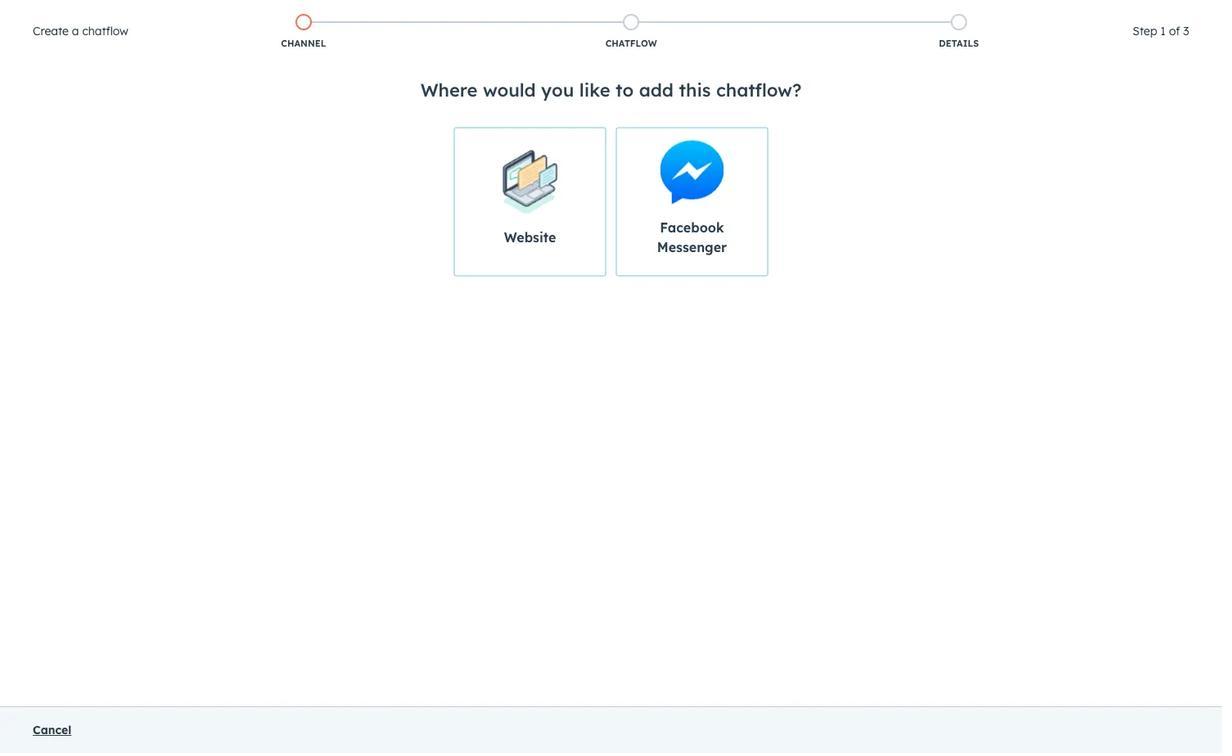Task type: describe. For each thing, give the bounding box(es) containing it.
1 menu item from the left
[[919, 0, 922, 26]]

would
[[483, 79, 536, 101]]

you
[[541, 79, 574, 101]]

2 menu item from the left
[[1077, 0, 1203, 26]]

details list item
[[796, 11, 1123, 53]]

chatflow?
[[717, 79, 802, 101]]

3
[[1184, 24, 1190, 38]]

where
[[421, 79, 478, 101]]

list containing channel
[[140, 11, 1123, 53]]

cancel button
[[33, 721, 71, 740]]

details
[[939, 38, 979, 49]]

of
[[1170, 24, 1181, 38]]

chatflow list item
[[468, 11, 796, 53]]

create
[[33, 24, 69, 38]]

create a chatflow
[[33, 24, 128, 38]]

marketplaces image
[[964, 7, 979, 22]]

chatflow
[[82, 24, 128, 38]]

website
[[504, 229, 556, 245]]

calling icon button
[[923, 2, 951, 24]]



Task type: locate. For each thing, give the bounding box(es) containing it.
channel
[[281, 38, 326, 49]]

facebook
[[660, 219, 724, 235]]

step 1 of 3
[[1133, 24, 1190, 38]]

0 horizontal spatial menu item
[[919, 0, 922, 26]]

1
[[1161, 24, 1166, 38]]

cancel
[[33, 723, 71, 737]]

Website checkbox
[[454, 127, 606, 276]]

upgrade menu
[[832, 0, 1203, 26]]

list
[[140, 11, 1123, 53]]

upgrade image
[[843, 7, 858, 22]]

channel list item
[[140, 11, 468, 53]]

calling icon image
[[930, 6, 945, 21]]

Search HubSpot search field
[[993, 34, 1193, 62]]

1 horizontal spatial menu item
[[1077, 0, 1203, 26]]

where would you like to add this chatflow?
[[421, 79, 802, 101]]

this
[[679, 79, 711, 101]]

marketplaces button
[[955, 0, 989, 26]]

like
[[580, 79, 611, 101]]

step
[[1133, 24, 1158, 38]]

menu item
[[919, 0, 922, 26], [1077, 0, 1203, 26]]

add
[[639, 79, 674, 101]]

upgrade
[[861, 8, 907, 21]]

messenger
[[657, 239, 727, 255]]

facebook messenger
[[657, 219, 727, 255]]

chatflow
[[606, 38, 657, 49]]

Facebook Messenger checkbox
[[616, 127, 768, 276]]

to
[[616, 79, 634, 101]]

a
[[72, 24, 79, 38]]



Task type: vqa. For each thing, say whether or not it's contained in the screenshot.
Calling Icon popup button
yes



